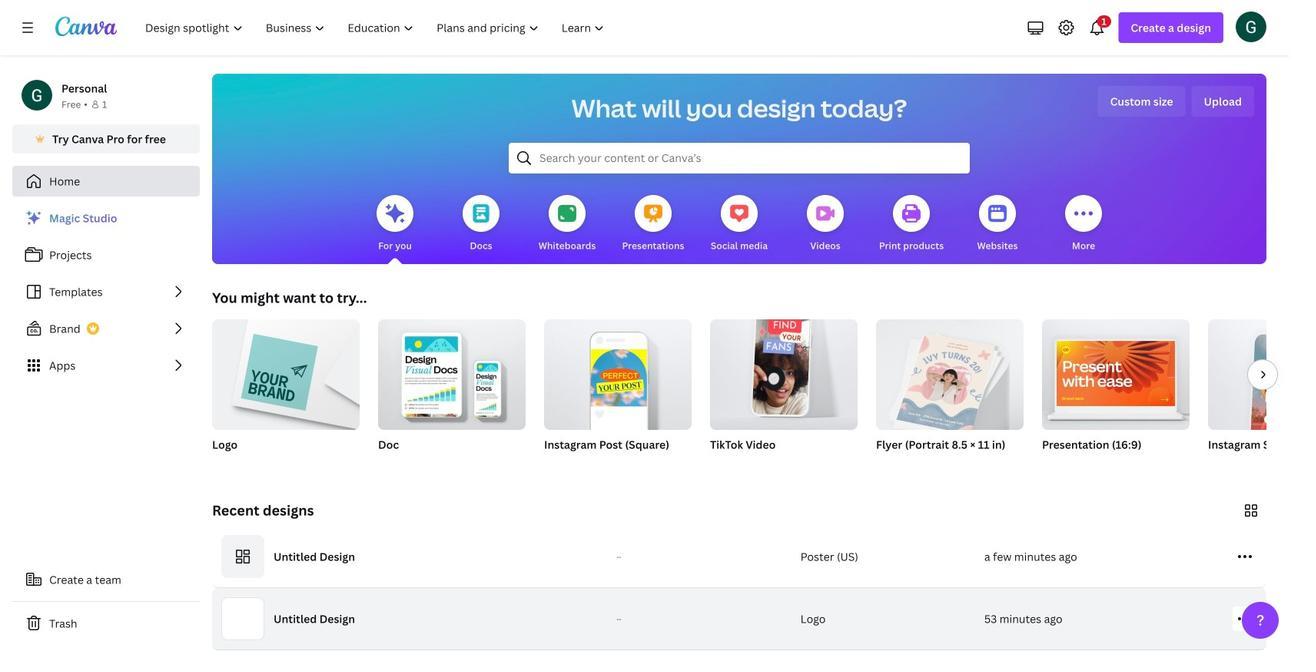 Task type: locate. For each thing, give the bounding box(es) containing it.
Search search field
[[540, 144, 939, 173]]

None search field
[[509, 143, 970, 174]]

list
[[12, 203, 200, 381]]

group
[[710, 311, 858, 472], [710, 311, 858, 430], [212, 314, 360, 472], [212, 314, 360, 430], [378, 314, 526, 472], [378, 314, 526, 430], [544, 314, 692, 472], [544, 314, 692, 430], [876, 314, 1024, 472], [876, 314, 1024, 435], [1042, 314, 1190, 472], [1042, 314, 1190, 430], [1208, 320, 1291, 472], [1208, 320, 1291, 430]]

greg robinson image
[[1236, 11, 1267, 42]]



Task type: vqa. For each thing, say whether or not it's contained in the screenshot.
group
yes



Task type: describe. For each thing, give the bounding box(es) containing it.
top level navigation element
[[135, 12, 617, 43]]



